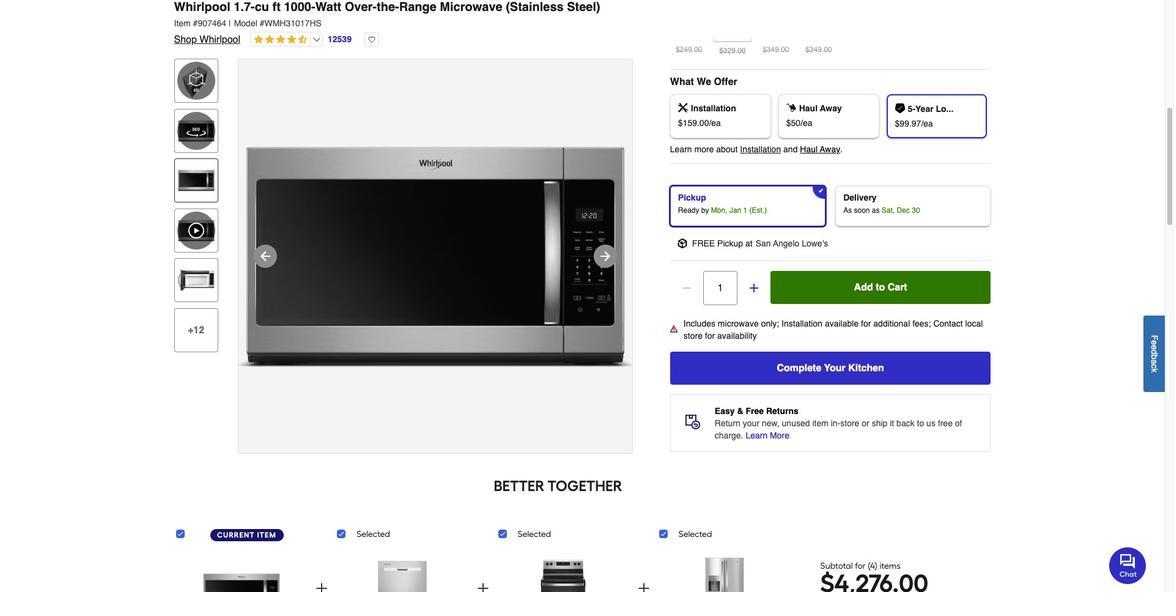 Task type: vqa. For each thing, say whether or not it's contained in the screenshot.
Angelo
yes



Task type: locate. For each thing, give the bounding box(es) containing it.
1 away from the top
[[820, 104, 842, 113]]

arrow left image
[[258, 249, 273, 264]]

$99.97/ea
[[896, 119, 934, 129]]

0 horizontal spatial #
[[193, 18, 198, 28]]

as
[[844, 206, 853, 215]]

1 selected from the left
[[357, 529, 390, 540]]

add to cart
[[855, 282, 908, 293]]

away right haul away filled image
[[820, 104, 842, 113]]

3 selected from the left
[[679, 529, 713, 540]]

return
[[715, 419, 741, 429]]

haul right and
[[801, 145, 818, 154]]

1 horizontal spatial selected
[[518, 529, 551, 540]]

installation
[[691, 104, 737, 113], [741, 145, 782, 154], [782, 319, 823, 329]]

soon
[[855, 206, 870, 215]]

to inside 'button'
[[876, 282, 886, 293]]

installation inside includes microwave only; installation available for additional fees; contact local store for availability
[[782, 319, 823, 329]]

$159.00/ea
[[679, 118, 721, 128]]

store inside includes microwave only; installation available for additional fees; contact local store for availability
[[684, 331, 703, 341]]

shop
[[174, 34, 197, 45]]

plus image for whirlpool top control 24-in built-in dishwasher (fingerprint resistant stainless steel), 55-dba image in the left bottom of the page
[[476, 582, 491, 592]]

option group
[[666, 181, 996, 231]]

dec
[[897, 206, 910, 215]]

0 horizontal spatial plus image
[[476, 582, 491, 592]]

for down includes
[[705, 331, 715, 341]]

2 selected from the left
[[518, 529, 551, 540]]

model
[[234, 18, 257, 28]]

contact
[[934, 319, 964, 329]]

1 vertical spatial learn
[[746, 431, 768, 441]]

selected up whirlpool top control 24-in built-in dishwasher (fingerprint resistant stainless steel), 55-dba image in the left bottom of the page
[[357, 529, 390, 540]]

0 vertical spatial whirlpool
[[174, 0, 231, 14]]

plus image
[[748, 282, 761, 295], [476, 582, 491, 592], [637, 582, 652, 592]]

0 vertical spatial to
[[876, 282, 886, 293]]

minus image
[[681, 282, 693, 295]]

haul up $50/ea
[[800, 104, 818, 113]]

e up d
[[1150, 340, 1160, 345]]

in-
[[831, 419, 841, 429]]

free
[[939, 419, 953, 429]]

better together heading
[[174, 477, 943, 496]]

learn down 'your'
[[746, 431, 768, 441]]

2 away from the top
[[820, 145, 841, 154]]

store inside easy & free returns return your new, unused item in-store or ship it back to us free of charge.
[[841, 419, 860, 429]]

whirlpool  #wmh31017hs image
[[238, 59, 632, 453]]

for left ( on the right bottom
[[856, 561, 866, 572]]

0 horizontal spatial installation
[[691, 104, 737, 113]]

we
[[697, 77, 712, 88]]

1 vertical spatial for
[[705, 331, 715, 341]]

2 horizontal spatial plus image
[[748, 282, 761, 295]]

away inside haul away $50/ea
[[820, 104, 842, 113]]

0 vertical spatial installation
[[691, 104, 737, 113]]

# right item
[[193, 18, 198, 28]]

1 # from the left
[[193, 18, 198, 28]]

0 horizontal spatial $349.00
[[763, 45, 790, 54]]

learn left more
[[671, 145, 692, 154]]

whirlpool down the 907464
[[200, 34, 240, 45]]

(
[[868, 561, 871, 572]]

0 vertical spatial store
[[684, 331, 703, 341]]

0 vertical spatial haul
[[800, 104, 818, 113]]

lo...
[[937, 104, 954, 114]]

installation inside installation $159.00/ea
[[691, 104, 737, 113]]

item
[[813, 419, 829, 429]]

protection plan filled image
[[896, 104, 905, 113]]

1 vertical spatial pickup
[[718, 239, 744, 249]]

0 horizontal spatial selected
[[357, 529, 390, 540]]

wmh31017hs
[[265, 18, 322, 28]]

chat invite button image
[[1110, 547, 1147, 584]]

away
[[820, 104, 842, 113], [820, 145, 841, 154]]

store left or
[[841, 419, 860, 429]]

learn more link
[[746, 430, 790, 442]]

together
[[548, 477, 623, 495]]

2 horizontal spatial installation
[[782, 319, 823, 329]]

907464
[[198, 18, 226, 28]]

microwave
[[718, 319, 759, 329]]

1 horizontal spatial to
[[918, 419, 925, 429]]

microwave
[[440, 0, 503, 14]]

for right available
[[862, 319, 872, 329]]

angelo
[[774, 239, 800, 249]]

warning image
[[671, 326, 678, 333]]

4.5 stars image
[[251, 34, 308, 46]]

over-
[[345, 0, 377, 14]]

store
[[684, 331, 703, 341], [841, 419, 860, 429]]

to right add
[[876, 282, 886, 293]]

0 horizontal spatial store
[[684, 331, 703, 341]]

whirlpool top control 24-in built-in dishwasher (fingerprint resistant stainless steel), 55-dba image
[[363, 552, 442, 592]]

selected up 'whirlpool 30-in glass top 4 elements 5.3-cu ft freestanding electric range (stainless steel)' image
[[518, 529, 551, 540]]

1 vertical spatial installation
[[741, 145, 782, 154]]

installation right only;
[[782, 319, 823, 329]]

only;
[[762, 319, 780, 329]]

1 horizontal spatial learn
[[746, 431, 768, 441]]

1 horizontal spatial #
[[260, 18, 265, 28]]

store down includes
[[684, 331, 703, 341]]

pickup left at
[[718, 239, 744, 249]]

4
[[871, 561, 876, 572]]

1 horizontal spatial store
[[841, 419, 860, 429]]

1 horizontal spatial $349.00
[[806, 45, 833, 54]]

selected up whirlpool 24.7-cu ft french door refrigerator with ice maker (fingerprint resistant stainless steel) energy star 'image'
[[679, 529, 713, 540]]

whirlpool
[[174, 0, 231, 14], [200, 34, 240, 45]]

1 horizontal spatial installation
[[741, 145, 782, 154]]

&
[[738, 406, 744, 416]]

steel)
[[567, 0, 601, 14]]

1
[[744, 206, 748, 215]]

to left us
[[918, 419, 925, 429]]

subtotal for ( 4 ) items
[[821, 561, 901, 572]]

away down haul away $50/ea
[[820, 145, 841, 154]]

|
[[229, 18, 231, 28]]

1000-
[[284, 0, 316, 14]]

or
[[862, 419, 870, 429]]

1 $349.00 from the left
[[763, 45, 790, 54]]

whirlpool 1.7-cu ft 1000-watt over-the-range microwave (stainless steel) item # 907464 | model # wmh31017hs
[[174, 0, 601, 28]]

# down cu
[[260, 18, 265, 28]]

learn
[[671, 145, 692, 154], [746, 431, 768, 441]]

delivery as soon as sat, dec 30
[[844, 193, 921, 215]]

haul away button
[[801, 143, 841, 156]]

selected
[[357, 529, 390, 540], [518, 529, 551, 540], [679, 529, 713, 540]]

assembly image
[[679, 103, 688, 113]]

includes microwave only; installation available for additional fees; contact local store for availability
[[684, 319, 984, 341]]

5-
[[908, 104, 916, 114]]

2 horizontal spatial selected
[[679, 529, 713, 540]]

installation up $159.00/ea
[[691, 104, 737, 113]]

by
[[702, 206, 710, 215]]

your
[[743, 419, 760, 429]]

(est.)
[[750, 206, 767, 215]]

0 vertical spatial away
[[820, 104, 842, 113]]

0 vertical spatial pickup
[[679, 193, 707, 203]]

for
[[862, 319, 872, 329], [705, 331, 715, 341], [856, 561, 866, 572]]

whirlpool inside whirlpool 1.7-cu ft 1000-watt over-the-range microwave (stainless steel) item # 907464 | model # wmh31017hs
[[174, 0, 231, 14]]

whirlpool 1.7-cu ft 1000-watt over-the-range microwave (stainless steel) image
[[202, 552, 281, 592]]

e up b
[[1150, 345, 1160, 350]]

to
[[876, 282, 886, 293], [918, 419, 925, 429]]

haul inside haul away $50/ea
[[800, 104, 818, 113]]

whirlpool  #wmh31017hs - thumbnail image
[[177, 162, 215, 200]]

current
[[217, 531, 255, 540]]

2 vertical spatial installation
[[782, 319, 823, 329]]

0 horizontal spatial to
[[876, 282, 886, 293]]

installation for microwave
[[782, 319, 823, 329]]

as
[[872, 206, 880, 215]]

1 horizontal spatial plus image
[[637, 582, 652, 592]]

haul away filled image
[[787, 103, 797, 113]]

0 horizontal spatial pickup
[[679, 193, 707, 203]]

$50/ea
[[787, 118, 813, 128]]

1 vertical spatial to
[[918, 419, 925, 429]]

fees;
[[913, 319, 932, 329]]

1 horizontal spatial pickup
[[718, 239, 744, 249]]

installation left and
[[741, 145, 782, 154]]

0 horizontal spatial learn
[[671, 145, 692, 154]]

1 vertical spatial store
[[841, 419, 860, 429]]

b
[[1150, 354, 1160, 359]]

free pickup at san angelo lowe's
[[693, 239, 829, 249]]

e
[[1150, 340, 1160, 345], [1150, 345, 1160, 350]]

2 vertical spatial for
[[856, 561, 866, 572]]

whirlpool up the 907464
[[174, 0, 231, 14]]

ship
[[872, 419, 888, 429]]

availability
[[718, 331, 757, 341]]

complete your kitchen button
[[671, 352, 992, 385]]

pickup image
[[678, 239, 688, 249]]

0 vertical spatial learn
[[671, 145, 692, 154]]

c
[[1150, 364, 1160, 368]]

plus image
[[315, 582, 329, 592]]

1 vertical spatial away
[[820, 145, 841, 154]]

pickup up ready
[[679, 193, 707, 203]]

1 vertical spatial haul
[[801, 145, 818, 154]]

what we offer
[[671, 77, 738, 88]]



Task type: describe. For each thing, give the bounding box(es) containing it.
free
[[746, 406, 764, 416]]

30
[[912, 206, 921, 215]]

better
[[494, 477, 545, 495]]

items
[[880, 561, 901, 572]]

cu
[[255, 0, 269, 14]]

learn more
[[746, 431, 790, 441]]

12539
[[328, 34, 352, 44]]

option group containing pickup
[[666, 181, 996, 231]]

add
[[855, 282, 874, 293]]

heart outline image
[[365, 32, 379, 47]]

free
[[693, 239, 715, 249]]

0 vertical spatial for
[[862, 319, 872, 329]]

plus image for 'whirlpool 30-in glass top 4 elements 5.3-cu ft freestanding electric range (stainless steel)' image
[[637, 582, 652, 592]]

offer
[[714, 77, 738, 88]]

whirlpool 24.7-cu ft french door refrigerator with ice maker (fingerprint resistant stainless steel) energy star image
[[685, 552, 765, 592]]

f e e d b a c k button
[[1144, 316, 1166, 392]]

about
[[717, 145, 738, 154]]

watt
[[316, 0, 342, 14]]

$249.00
[[676, 45, 703, 54]]

whirlpool 30-in glass top 4 elements 5.3-cu ft freestanding electric range (stainless steel) image
[[524, 552, 604, 592]]

2 $349.00 from the left
[[806, 45, 833, 54]]

easy & free returns return your new, unused item in-store or ship it back to us free of charge.
[[715, 406, 963, 441]]

store for or
[[841, 419, 860, 429]]

store for for
[[684, 331, 703, 341]]

current item
[[217, 531, 277, 540]]

d
[[1150, 350, 1160, 354]]

a
[[1150, 359, 1160, 364]]

range
[[399, 0, 437, 14]]

better together
[[494, 477, 623, 495]]

to inside easy & free returns return your new, unused item in-store or ship it back to us free of charge.
[[918, 419, 925, 429]]

1 e from the top
[[1150, 340, 1160, 345]]

item
[[257, 531, 277, 540]]

available
[[825, 319, 859, 329]]

add to cart button
[[771, 271, 992, 304]]

mon,
[[712, 206, 728, 215]]

kitchen
[[849, 363, 885, 374]]

us
[[927, 419, 936, 429]]

back
[[897, 419, 915, 429]]

ready
[[679, 206, 700, 215]]

item
[[174, 18, 191, 28]]

k
[[1150, 368, 1160, 373]]

1.7-
[[234, 0, 255, 14]]

2 e from the top
[[1150, 345, 1160, 350]]

whirlpool  #wmh31017hs - thumbnail2 image
[[177, 262, 215, 299]]

complete your kitchen
[[777, 363, 885, 374]]

arrow right image
[[598, 249, 613, 264]]

easy
[[715, 406, 735, 416]]

complete
[[777, 363, 822, 374]]

subtotal
[[821, 561, 854, 572]]

cart
[[888, 282, 908, 293]]

+12 button
[[174, 308, 218, 352]]

charge.
[[715, 431, 744, 441]]

what
[[671, 77, 694, 88]]

and
[[784, 145, 798, 154]]

selected for whirlpool 24.7-cu ft french door refrigerator with ice maker (fingerprint resistant stainless steel) energy star 'image'
[[679, 529, 713, 540]]

learn for learn more
[[746, 431, 768, 441]]

Stepper number input field with increment and decrement buttons number field
[[704, 271, 738, 306]]

it
[[890, 419, 895, 429]]

at
[[746, 239, 753, 249]]

item number 9 0 7 4 6 4 and model number w m h 3 1 0 1 7 h s element
[[174, 17, 992, 29]]

pickup inside pickup ready by mon, jan 1 (est.)
[[679, 193, 707, 203]]

includes
[[684, 319, 716, 329]]

jan
[[730, 206, 742, 215]]

installation for more
[[741, 145, 782, 154]]

learn more about installation and haul away .
[[671, 145, 843, 154]]

year
[[916, 104, 934, 114]]

2 # from the left
[[260, 18, 265, 28]]

f e e d b a c k
[[1150, 335, 1160, 373]]

more
[[770, 431, 790, 441]]

unused
[[782, 419, 810, 429]]

shop whirlpool
[[174, 34, 240, 45]]

additional
[[874, 319, 911, 329]]

haul away $50/ea
[[787, 104, 842, 128]]

of
[[956, 419, 963, 429]]

selected for whirlpool top control 24-in built-in dishwasher (fingerprint resistant stainless steel), 55-dba image in the left bottom of the page
[[357, 529, 390, 540]]

1 vertical spatial whirlpool
[[200, 34, 240, 45]]

installation $159.00/ea
[[679, 104, 737, 128]]

(stainless
[[506, 0, 564, 14]]

delivery
[[844, 193, 877, 203]]

pickup ready by mon, jan 1 (est.)
[[679, 193, 767, 215]]

san
[[756, 239, 771, 249]]

selected for 'whirlpool 30-in glass top 4 elements 5.3-cu ft freestanding electric range (stainless steel)' image
[[518, 529, 551, 540]]

)
[[876, 561, 878, 572]]

learn for learn more about installation and haul away .
[[671, 145, 692, 154]]

.
[[841, 145, 843, 154]]

sat,
[[882, 206, 895, 215]]

local
[[966, 319, 984, 329]]

your
[[825, 363, 846, 374]]



